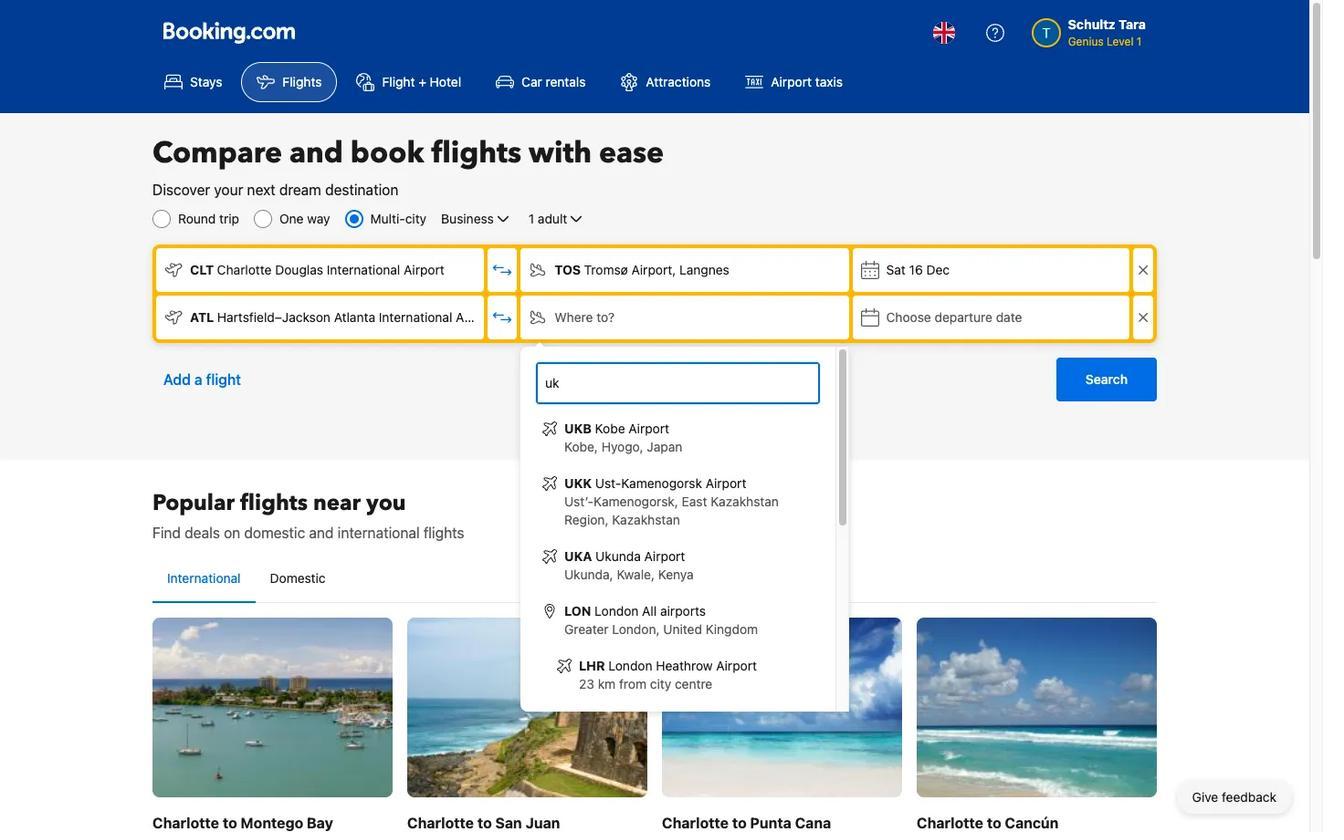 Task type: locate. For each thing, give the bounding box(es) containing it.
0 vertical spatial flights
[[431, 133, 521, 173]]

1 vertical spatial and
[[309, 525, 334, 541]]

kazakhstan
[[711, 494, 779, 510], [612, 512, 680, 528]]

use enter to select airport element
[[535, 413, 821, 833]]

1 vertical spatial london
[[608, 658, 652, 674]]

region,
[[564, 512, 609, 528]]

business
[[441, 211, 494, 226]]

your
[[214, 182, 243, 198]]

flights link
[[241, 62, 337, 102]]

city left business
[[405, 211, 427, 226]]

Airport or city text field
[[543, 373, 813, 394]]

london inside lhr london heathrow airport 23 km from city centre
[[608, 658, 652, 674]]

feedback
[[1222, 790, 1277, 805]]

international for atlanta
[[379, 310, 452, 325]]

greater
[[564, 622, 609, 637]]

charlotte inside charlotte to montego bay link
[[152, 816, 219, 832]]

date
[[996, 310, 1022, 325]]

give feedback button
[[1178, 782, 1291, 815]]

schultz tara genius level 1
[[1068, 16, 1146, 48]]

montego
[[241, 816, 303, 832]]

city inside lhr london heathrow airport 23 km from city centre
[[650, 677, 671, 692]]

domestic
[[270, 571, 326, 586]]

way
[[307, 211, 330, 226]]

london up from
[[608, 658, 652, 674]]

to left montego
[[223, 816, 237, 832]]

charlotte to cancún image
[[917, 618, 1157, 798]]

one
[[279, 211, 304, 226]]

2 to from the left
[[477, 816, 492, 832]]

lon
[[564, 604, 591, 619]]

international right atlanta on the left of the page
[[379, 310, 452, 325]]

clt charlotte douglas international airport
[[190, 262, 445, 278]]

flight
[[206, 372, 241, 388]]

popular
[[152, 489, 235, 519]]

km
[[598, 677, 616, 692]]

london inside lon london all airports greater london, united kingdom
[[595, 604, 639, 619]]

charlotte left montego
[[152, 816, 219, 832]]

charlotte inside charlotte to punta cana link
[[662, 816, 729, 832]]

1 vertical spatial kazakhstan
[[612, 512, 680, 528]]

international up atlanta on the left of the page
[[327, 262, 400, 278]]

uka ukunda airport ukunda, kwale, kenya
[[564, 549, 694, 583]]

to for montego
[[223, 816, 237, 832]]

1 horizontal spatial city
[[650, 677, 671, 692]]

charlotte left the cancún
[[917, 816, 983, 832]]

3 to from the left
[[732, 816, 747, 832]]

1 vertical spatial 1
[[529, 211, 534, 226]]

choose
[[886, 310, 931, 325]]

kobe,
[[564, 439, 598, 455]]

london up london,
[[595, 604, 639, 619]]

adult
[[538, 211, 567, 226]]

genius
[[1068, 35, 1104, 48]]

airport
[[771, 74, 812, 89], [404, 262, 445, 278], [456, 310, 497, 325], [629, 421, 669, 436], [706, 476, 746, 491], [644, 549, 685, 564], [716, 658, 757, 674]]

japan
[[647, 439, 682, 455]]

dream
[[279, 182, 321, 198]]

booking.com logo image
[[163, 21, 295, 43], [163, 21, 295, 43]]

east
[[682, 494, 707, 510]]

schultz
[[1068, 16, 1116, 32]]

car
[[521, 74, 542, 89]]

kazakhstan down 'kamenogorsk,'
[[612, 512, 680, 528]]

all
[[642, 604, 657, 619]]

and down near
[[309, 525, 334, 541]]

0 vertical spatial 1
[[1137, 35, 1142, 48]]

london
[[595, 604, 639, 619], [608, 658, 652, 674]]

2 vertical spatial flights
[[423, 525, 464, 541]]

and
[[289, 133, 343, 173], [309, 525, 334, 541]]

kamenogorsk
[[621, 476, 702, 491]]

flights right international
[[423, 525, 464, 541]]

and up the dream
[[289, 133, 343, 173]]

hartsfield–jackson
[[217, 310, 331, 325]]

1 horizontal spatial kazakhstan
[[711, 494, 779, 510]]

0 horizontal spatial city
[[405, 211, 427, 226]]

where to? button
[[521, 296, 849, 340]]

juan
[[526, 816, 560, 832]]

tab list
[[152, 555, 1157, 604]]

multi-
[[370, 211, 405, 226]]

and inside compare and book flights with ease discover your next dream destination
[[289, 133, 343, 173]]

0 horizontal spatial 1
[[529, 211, 534, 226]]

charlotte inside 'charlotte to cancún' link
[[917, 816, 983, 832]]

1 to from the left
[[223, 816, 237, 832]]

0 vertical spatial international
[[327, 262, 400, 278]]

flights
[[283, 74, 322, 89]]

1 vertical spatial flights
[[240, 489, 308, 519]]

charlotte left punta
[[662, 816, 729, 832]]

kwale,
[[617, 567, 655, 583]]

charlotte
[[217, 262, 272, 278], [152, 816, 219, 832], [407, 816, 474, 832], [662, 816, 729, 832], [917, 816, 983, 832]]

kazakhstan right east
[[711, 494, 779, 510]]

0 horizontal spatial kazakhstan
[[612, 512, 680, 528]]

to left san
[[477, 816, 492, 832]]

0 vertical spatial and
[[289, 133, 343, 173]]

1 vertical spatial international
[[379, 310, 452, 325]]

to left the cancún
[[987, 816, 1001, 832]]

2 vertical spatial international
[[167, 571, 241, 586]]

international
[[327, 262, 400, 278], [379, 310, 452, 325], [167, 571, 241, 586]]

atl hartsfield–jackson atlanta international airport
[[190, 310, 497, 325]]

charlotte for charlotte to montego bay
[[152, 816, 219, 832]]

flights up domestic
[[240, 489, 308, 519]]

international down deals
[[167, 571, 241, 586]]

city right from
[[650, 677, 671, 692]]

1 left adult
[[529, 211, 534, 226]]

airport inside the ukk ust-kamenogorsk airport ustʼ-kamenogorsk, east kazakhstan region, kazakhstan
[[706, 476, 746, 491]]

1 horizontal spatial 1
[[1137, 35, 1142, 48]]

trip
[[219, 211, 239, 226]]

charlotte to montego bay link
[[152, 618, 393, 833]]

round
[[178, 211, 216, 226]]

ukk ust-kamenogorsk airport ustʼ-kamenogorsk, east kazakhstan region, kazakhstan
[[564, 476, 779, 528]]

flight
[[382, 74, 415, 89]]

1 vertical spatial city
[[650, 677, 671, 692]]

popular flights near you find deals on domestic and international flights
[[152, 489, 464, 541]]

destination
[[325, 182, 398, 198]]

tos
[[555, 262, 581, 278]]

flights inside compare and book flights with ease discover your next dream destination
[[431, 133, 521, 173]]

flights up business
[[431, 133, 521, 173]]

lon london all airports greater london, united kingdom
[[564, 604, 758, 637]]

to left punta
[[732, 816, 747, 832]]

4 to from the left
[[987, 816, 1001, 832]]

0 vertical spatial london
[[595, 604, 639, 619]]

international button
[[152, 555, 255, 603]]

discover
[[152, 182, 210, 198]]

domestic
[[244, 525, 305, 541]]

charlotte to san juan link
[[407, 618, 647, 833]]

international inside button
[[167, 571, 241, 586]]

ease
[[599, 133, 664, 173]]

international
[[338, 525, 420, 541]]

a
[[194, 372, 202, 388]]

charlotte right clt
[[217, 262, 272, 278]]

departure
[[935, 310, 993, 325]]

clt
[[190, 262, 214, 278]]

charlotte to punta cana image
[[662, 618, 902, 798]]

tara
[[1119, 16, 1146, 32]]

charlotte left san
[[407, 816, 474, 832]]

kamenogorsk,
[[594, 494, 678, 510]]

kingdom
[[706, 622, 758, 637]]

0 vertical spatial city
[[405, 211, 427, 226]]

airport inside airport taxis link
[[771, 74, 812, 89]]

ustʼ-
[[564, 494, 594, 510]]

1 down tara
[[1137, 35, 1142, 48]]

sat 16 dec button
[[852, 248, 1130, 292]]

1 adult button
[[527, 208, 587, 230]]

add a flight
[[163, 372, 241, 388]]

airport inside 'ukb kobe airport kobe, hyogo, japan'
[[629, 421, 669, 436]]

and inside popular flights near you find deals on domestic and international flights
[[309, 525, 334, 541]]

ukb kobe airport kobe, hyogo, japan
[[564, 421, 682, 455]]

near
[[313, 489, 361, 519]]

uka
[[564, 549, 592, 564]]

flights
[[431, 133, 521, 173], [240, 489, 308, 519], [423, 525, 464, 541]]

airports
[[660, 604, 706, 619]]



Task type: describe. For each thing, give the bounding box(es) containing it.
you
[[366, 489, 406, 519]]

heathrow
[[656, 658, 713, 674]]

one way
[[279, 211, 330, 226]]

23
[[579, 677, 594, 692]]

airport taxis
[[771, 74, 843, 89]]

bay
[[307, 816, 333, 832]]

car rentals link
[[480, 62, 601, 102]]

tromsø
[[584, 262, 628, 278]]

london for london,
[[595, 604, 639, 619]]

ukb
[[564, 421, 592, 436]]

charlotte to cancún link
[[917, 618, 1157, 833]]

hyogo,
[[602, 439, 643, 455]]

cancún
[[1005, 816, 1059, 832]]

ust-
[[595, 476, 621, 491]]

attractions
[[646, 74, 711, 89]]

airport inside uka ukunda airport ukunda, kwale, kenya
[[644, 549, 685, 564]]

charlotte to punta cana link
[[662, 618, 902, 833]]

add
[[163, 372, 191, 388]]

where
[[555, 310, 593, 325]]

airport taxis link
[[730, 62, 858, 102]]

+
[[418, 74, 426, 89]]

with
[[529, 133, 592, 173]]

charlotte to montego bay image
[[152, 618, 393, 798]]

kobe
[[595, 421, 625, 436]]

united
[[663, 622, 702, 637]]

sat
[[886, 262, 906, 278]]

compare and book flights with ease discover your next dream destination
[[152, 133, 664, 198]]

tab list containing international
[[152, 555, 1157, 604]]

international for douglas
[[327, 262, 400, 278]]

charlotte to montego bay
[[152, 816, 333, 832]]

attractions link
[[605, 62, 726, 102]]

1 inside schultz tara genius level 1
[[1137, 35, 1142, 48]]

to for san
[[477, 816, 492, 832]]

where to?
[[555, 310, 615, 325]]

centre
[[675, 677, 713, 692]]

on
[[224, 525, 240, 541]]

atl
[[190, 310, 214, 325]]

1 inside "popup button"
[[529, 211, 534, 226]]

charlotte to san juan image
[[407, 618, 647, 798]]

hotel
[[430, 74, 461, 89]]

dec
[[926, 262, 950, 278]]

langnes
[[679, 262, 729, 278]]

choose departure date button
[[852, 296, 1130, 340]]

taxis
[[815, 74, 843, 89]]

cana
[[795, 816, 831, 832]]

0 vertical spatial kazakhstan
[[711, 494, 779, 510]]

car rentals
[[521, 74, 586, 89]]

douglas
[[275, 262, 323, 278]]

charlotte for charlotte to san juan
[[407, 816, 474, 832]]

charlotte to san juan
[[407, 816, 560, 832]]

round trip
[[178, 211, 239, 226]]

deals
[[185, 525, 220, 541]]

give feedback
[[1192, 790, 1277, 805]]

charlotte to cancún
[[917, 816, 1059, 832]]

level
[[1107, 35, 1134, 48]]

charlotte for charlotte to punta cana
[[662, 816, 729, 832]]

london,
[[612, 622, 660, 637]]

sat 16 dec
[[886, 262, 950, 278]]

airport inside lhr london heathrow airport 23 km from city centre
[[716, 658, 757, 674]]

tos tromsø airport, langnes
[[555, 262, 729, 278]]

ukunda
[[596, 549, 641, 564]]

flight + hotel link
[[341, 62, 477, 102]]

san
[[495, 816, 522, 832]]

charlotte to punta cana
[[662, 816, 831, 832]]

search button
[[1057, 358, 1157, 402]]

next
[[247, 182, 275, 198]]

stays
[[190, 74, 222, 89]]

rentals
[[546, 74, 586, 89]]

search
[[1086, 372, 1128, 387]]

add a flight button
[[152, 358, 252, 402]]

to for cancún
[[987, 816, 1001, 832]]

stays link
[[149, 62, 238, 102]]

charlotte for charlotte to cancún
[[917, 816, 983, 832]]

airport,
[[632, 262, 676, 278]]

lhr london heathrow airport 23 km from city centre
[[579, 658, 757, 692]]

choose departure date
[[886, 310, 1022, 325]]

flight + hotel
[[382, 74, 461, 89]]

book
[[351, 133, 424, 173]]

1 adult
[[529, 211, 567, 226]]

16
[[909, 262, 923, 278]]

to for punta
[[732, 816, 747, 832]]

ukk
[[564, 476, 592, 491]]

find
[[152, 525, 181, 541]]

london for km
[[608, 658, 652, 674]]



Task type: vqa. For each thing, say whether or not it's contained in the screenshot.
that on the right of page
no



